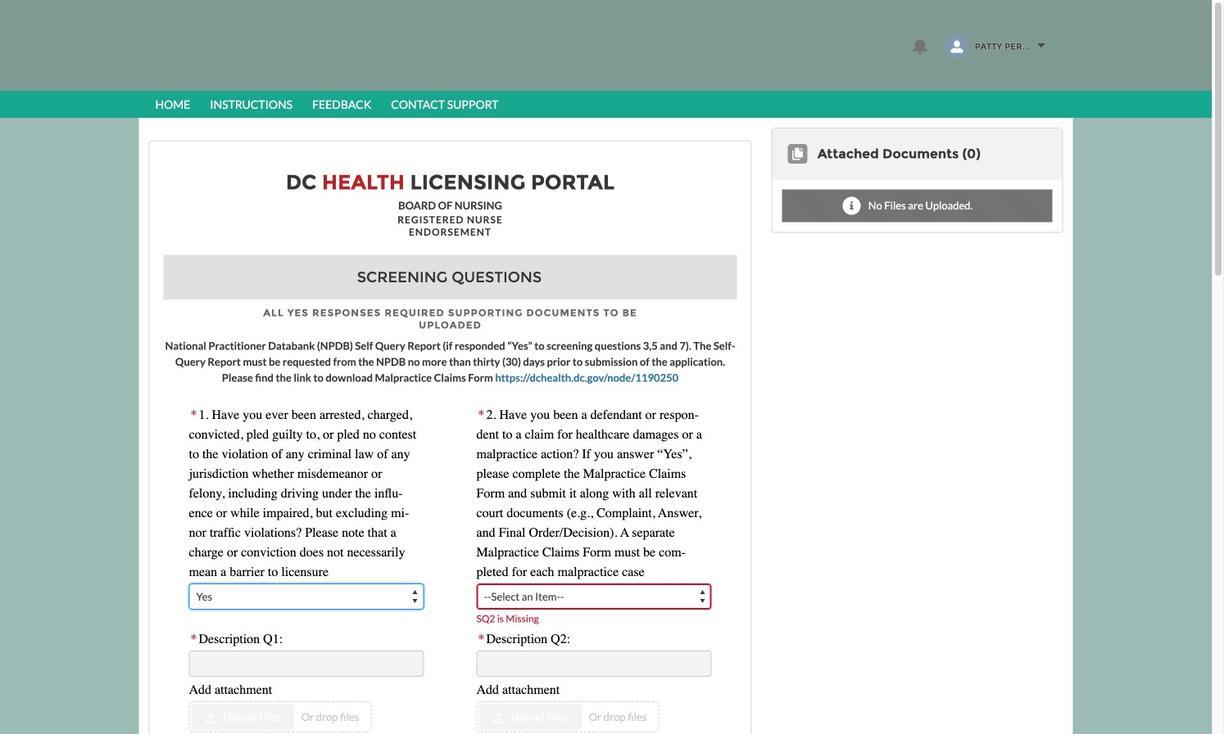 Task type: locate. For each thing, give the bounding box(es) containing it.
main content
[[139, 118, 1073, 735]]

banner
[[0, 0, 1212, 118]]

patty persimmon image
[[945, 34, 969, 59]]

None text field
[[189, 651, 424, 678], [476, 651, 712, 678], [189, 651, 424, 678], [476, 651, 712, 678]]

menu
[[145, 91, 1066, 118]]



